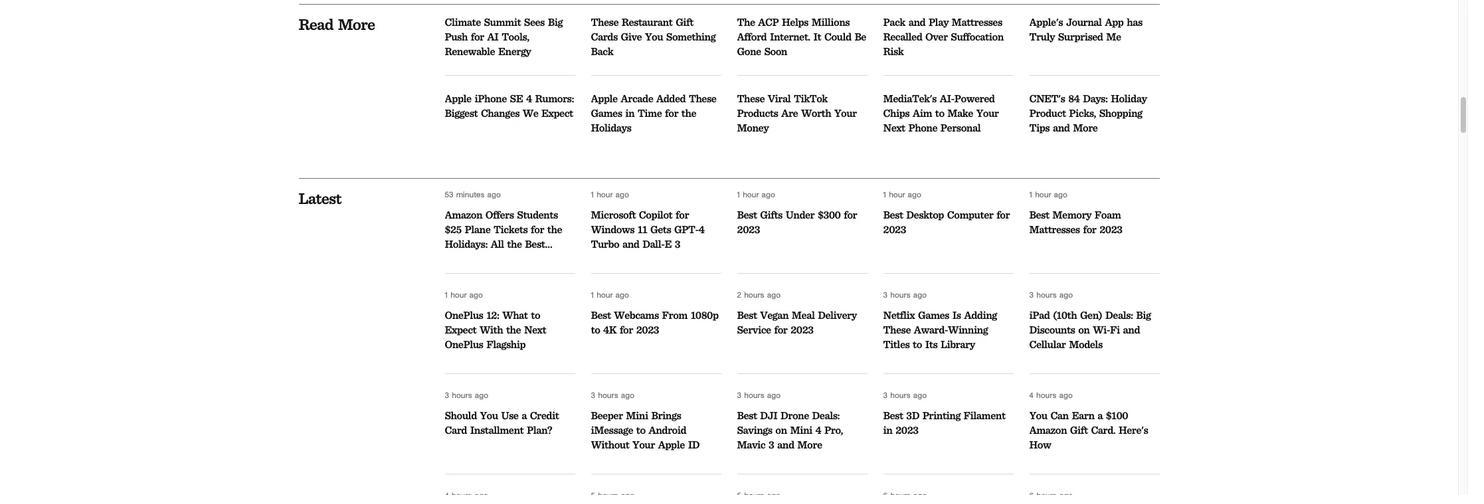Task type: describe. For each thing, give the bounding box(es) containing it.
sees
[[524, 16, 545, 28]]

hours for you
[[452, 391, 472, 399]]

surprised
[[1058, 30, 1103, 43]]

more inside cnet's 84 days: holiday product picks, shopping tips and more
[[1073, 121, 1098, 134]]

3 for best dji drone deals: savings on mini 4 pro, mavic 3 and more
[[737, 391, 742, 399]]

mattresses for pack and play mattresses recalled over suffocation risk
[[952, 16, 1003, 28]]

acp
[[758, 16, 779, 28]]

ago for webcams
[[616, 291, 629, 299]]

these viral tiktok products are worth your money
[[737, 92, 857, 134]]

added
[[657, 92, 686, 105]]

4k
[[603, 323, 617, 336]]

ai-
[[940, 92, 955, 105]]

changes
[[481, 107, 520, 119]]

best inside amazon offers students $25 plane tickets for the holidays: all the best student deals online
[[525, 238, 545, 250]]

ago for (10th
[[1060, 291, 1073, 299]]

pro,
[[825, 424, 843, 436]]

deals: for fi
[[1106, 309, 1133, 321]]

ipad (10th gen) deals: big discounts on wi-fi and cellular models
[[1030, 309, 1151, 351]]

4 inside the microsoft copilot for windows 11 gets gpt-4 turbo and dall-e 3
[[699, 223, 705, 236]]

to inside the oneplus 12: what to expect with the next oneplus flagship
[[531, 309, 540, 321]]

these restaurant gift cards give you something back link
[[591, 15, 721, 75]]

ago for 3d
[[914, 391, 927, 399]]

you can earn a $100 amazon gift card. here's how
[[1030, 409, 1149, 451]]

53 minutes ago
[[445, 190, 501, 198]]

hours for vegan
[[744, 291, 764, 299]]

apple's journal app has truly surprised me link
[[1030, 15, 1160, 75]]

viral
[[768, 92, 791, 105]]

2023 inside best vegan meal delivery service for 2023
[[791, 323, 814, 336]]

the inside apple arcade added these games in time for the holidays
[[682, 107, 696, 119]]

read more
[[299, 14, 375, 34]]

climate summit sees big push for ai tools, renewable energy
[[445, 16, 563, 57]]

mediatek's ai-powered chips aim to make your next phone personal link
[[883, 91, 1014, 151]]

under
[[786, 208, 815, 221]]

mini inside best dji drone deals: savings on mini 4 pro, mavic 3 and more
[[790, 424, 813, 436]]

product
[[1030, 107, 1066, 119]]

1 hour ago for desktop
[[883, 190, 922, 198]]

ago for copilot
[[616, 190, 629, 198]]

2023 inside the best desktop computer for 2023
[[883, 223, 906, 236]]

and inside ipad (10th gen) deals: big discounts on wi-fi and cellular models
[[1123, 323, 1140, 336]]

students
[[517, 208, 558, 221]]

2023 inside best memory foam mattresses for 2023
[[1100, 223, 1123, 236]]

1 hour ago for memory
[[1030, 190, 1068, 198]]

biggest
[[445, 107, 478, 119]]

for inside amazon offers students $25 plane tickets for the holidays: all the best student deals online
[[531, 223, 544, 236]]

1 hour ago for webcams
[[591, 291, 629, 299]]

games inside apple arcade added these games in time for the holidays
[[591, 107, 622, 119]]

copilot
[[639, 208, 673, 221]]

these inside 'these viral tiktok products are worth your money'
[[737, 92, 765, 105]]

3 hours ago for you
[[445, 391, 489, 399]]

the acp helps millions afford internet. it could be gone soon
[[737, 16, 867, 57]]

games inside netflix games is adding these award-winning titles to its library
[[918, 309, 950, 321]]

soon
[[764, 45, 787, 57]]

plan?
[[527, 424, 552, 436]]

1 hour ago for copilot
[[591, 190, 629, 198]]

netflix
[[883, 309, 915, 321]]

ago for offers
[[487, 190, 501, 198]]

plane
[[465, 223, 491, 236]]

apple arcade added these games in time for the holidays
[[591, 92, 717, 134]]

expect inside the oneplus 12: what to expect with the next oneplus flagship
[[445, 323, 477, 336]]

the down students
[[547, 223, 562, 236]]

make
[[948, 107, 974, 119]]

3 for ipad (10th gen) deals: big discounts on wi-fi and cellular models
[[1030, 291, 1034, 299]]

hour for best memory foam mattresses for 2023
[[1035, 190, 1051, 198]]

ago for games
[[914, 291, 927, 299]]

suffocation
[[951, 30, 1004, 43]]

beeper mini brings imessage to android without your apple id
[[591, 409, 700, 451]]

id
[[688, 438, 700, 451]]

pack
[[883, 16, 906, 28]]

gifts
[[760, 208, 783, 221]]

for inside climate summit sees big push for ai tools, renewable energy
[[471, 30, 484, 43]]

your for beeper mini brings imessage to android without your apple id
[[633, 438, 655, 451]]

12:
[[487, 309, 499, 321]]

3 for beeper mini brings imessage to android without your apple id
[[591, 391, 595, 399]]

play
[[929, 16, 949, 28]]

3 inside best dji drone deals: savings on mini 4 pro, mavic 3 and more
[[769, 438, 774, 451]]

1 for oneplus 12: what to expect with the next oneplus flagship
[[445, 291, 448, 299]]

cnet's 84 days: holiday product picks, shopping tips and more link
[[1030, 91, 1160, 151]]

you inside should you use a credit card installment plan?
[[480, 409, 498, 422]]

its
[[925, 338, 938, 351]]

oneplus 12: what to expect with the next oneplus flagship
[[445, 309, 546, 351]]

hours for mini
[[598, 391, 618, 399]]

webcams
[[614, 309, 659, 321]]

personal
[[941, 121, 981, 134]]

ago for gifts
[[762, 190, 775, 198]]

could
[[825, 30, 852, 43]]

service
[[737, 323, 771, 336]]

best for best 3d printing filament in 2023
[[883, 409, 903, 422]]

ipad
[[1030, 309, 1050, 321]]

best for best vegan meal delivery service for 2023
[[737, 309, 757, 321]]

minutes
[[456, 190, 485, 198]]

next inside mediatek's ai-powered chips aim to make your next phone personal
[[883, 121, 906, 134]]

award-
[[914, 323, 948, 336]]

discounts
[[1030, 323, 1075, 336]]

1 hour ago for gifts
[[737, 190, 775, 198]]

days:
[[1083, 92, 1108, 105]]

gets
[[651, 223, 671, 236]]

you inside you can earn a $100 amazon gift card. here's how
[[1030, 409, 1048, 422]]

these viral tiktok products are worth your money link
[[737, 91, 868, 151]]

for inside best webcams from 1080p to 4k for 2023
[[620, 323, 633, 336]]

read
[[299, 14, 333, 34]]

amazon inside you can earn a $100 amazon gift card. here's how
[[1030, 424, 1067, 436]]

a for $100
[[1098, 409, 1103, 422]]

apple inside beeper mini brings imessage to android without your apple id
[[658, 438, 685, 451]]

in inside best 3d printing filament in 2023
[[883, 424, 893, 436]]

push
[[445, 30, 468, 43]]

on inside ipad (10th gen) deals: big discounts on wi-fi and cellular models
[[1079, 323, 1090, 336]]

beeper
[[591, 409, 623, 422]]

ago for vegan
[[767, 291, 781, 299]]

wi-
[[1093, 323, 1110, 336]]

afford
[[737, 30, 767, 43]]

risk
[[883, 45, 904, 57]]

be
[[855, 30, 867, 43]]

and inside pack and play mattresses recalled over suffocation risk
[[909, 16, 926, 28]]

is
[[953, 309, 961, 321]]

hour for best webcams from 1080p to 4k for 2023
[[597, 291, 613, 299]]

arcade
[[621, 92, 653, 105]]

3d
[[907, 409, 920, 422]]

can
[[1051, 409, 1069, 422]]

best for best memory foam mattresses for 2023
[[1030, 208, 1050, 221]]

for inside apple arcade added these games in time for the holidays
[[665, 107, 679, 119]]

filament
[[964, 409, 1006, 422]]

gift inside these restaurant gift cards give you something back
[[676, 16, 694, 28]]

apple's
[[1030, 16, 1063, 28]]

to inside best webcams from 1080p to 4k for 2023
[[591, 323, 600, 336]]

3 hours ago for mini
[[591, 391, 635, 399]]

apple for apple iphone se 4 rumors: biggest changes we expect
[[445, 92, 472, 105]]

here's
[[1119, 424, 1149, 436]]

big inside climate summit sees big push for ai tools, renewable energy
[[548, 16, 563, 28]]

titles
[[883, 338, 910, 351]]

2 hours ago
[[737, 291, 781, 299]]

1 for best gifts under $300 for 2023
[[737, 190, 740, 198]]

are
[[782, 107, 798, 119]]

best for best desktop computer for 2023
[[883, 208, 903, 221]]

money
[[737, 121, 769, 134]]

on inside best dji drone deals: savings on mini 4 pro, mavic 3 and more
[[776, 424, 787, 436]]

apple iphone se 4 rumors: biggest changes we expect
[[445, 92, 574, 119]]

amazon inside amazon offers students $25 plane tickets for the holidays: all the best student deals online
[[445, 208, 482, 221]]

4 inside best dji drone deals: savings on mini 4 pro, mavic 3 and more
[[816, 424, 822, 436]]

we
[[523, 107, 538, 119]]

3 for netflix games is adding these award-winning titles to its library
[[883, 291, 888, 299]]

cellular
[[1030, 338, 1066, 351]]

in inside apple arcade added these games in time for the holidays
[[625, 107, 635, 119]]

ago for can
[[1060, 391, 1073, 399]]

cards
[[591, 30, 618, 43]]

for inside the best desktop computer for 2023
[[997, 208, 1010, 221]]

drone
[[781, 409, 809, 422]]

holidays
[[591, 121, 632, 134]]

3 inside the microsoft copilot for windows 11 gets gpt-4 turbo and dall-e 3
[[675, 238, 681, 250]]



Task type: vqa. For each thing, say whether or not it's contained in the screenshot.


Task type: locate. For each thing, give the bounding box(es) containing it.
to left the 4k on the left of the page
[[591, 323, 600, 336]]

ago up 3d
[[914, 391, 927, 399]]

best inside the best gifts under $300 for 2023
[[737, 208, 757, 221]]

gift inside you can earn a $100 amazon gift card. here's how
[[1070, 424, 1088, 436]]

0 vertical spatial big
[[548, 16, 563, 28]]

1 a from the left
[[522, 409, 527, 422]]

best inside best dji drone deals: savings on mini 4 pro, mavic 3 and more
[[737, 409, 757, 422]]

1 horizontal spatial apple
[[591, 92, 618, 105]]

and right fi
[[1123, 323, 1140, 336]]

1 vertical spatial gift
[[1070, 424, 1088, 436]]

1 horizontal spatial big
[[1137, 309, 1151, 321]]

3 up ipad
[[1030, 291, 1034, 299]]

0 vertical spatial gift
[[676, 16, 694, 28]]

expect
[[542, 107, 573, 119], [445, 323, 477, 336]]

latest
[[299, 188, 341, 208]]

0 vertical spatial games
[[591, 107, 622, 119]]

best inside best webcams from 1080p to 4k for 2023
[[591, 309, 611, 321]]

1 hour ago up memory
[[1030, 190, 1068, 198]]

1 hour ago up webcams
[[591, 291, 629, 299]]

1 vertical spatial games
[[918, 309, 950, 321]]

1 vertical spatial big
[[1137, 309, 1151, 321]]

1 oneplus from the top
[[445, 309, 483, 321]]

iphone
[[475, 92, 507, 105]]

models
[[1069, 338, 1103, 351]]

your for mediatek's ai-powered chips aim to make your next phone personal
[[977, 107, 999, 119]]

53
[[445, 190, 453, 198]]

0 horizontal spatial mini
[[626, 409, 648, 422]]

1 horizontal spatial a
[[1098, 409, 1103, 422]]

mattresses up suffocation at top
[[952, 16, 1003, 28]]

these inside apple arcade added these games in time for the holidays
[[689, 92, 717, 105]]

2 a from the left
[[1098, 409, 1103, 422]]

hour
[[597, 190, 613, 198], [743, 190, 759, 198], [889, 190, 905, 198], [1035, 190, 1051, 198], [451, 291, 467, 299], [597, 291, 613, 299]]

it
[[814, 30, 821, 43]]

amazon offers students $25 plane tickets for the holidays: all the best student deals online
[[445, 208, 562, 265]]

amazon
[[445, 208, 482, 221], [1030, 424, 1067, 436]]

ago for desktop
[[908, 190, 922, 198]]

for down vegan
[[774, 323, 788, 336]]

2 horizontal spatial you
[[1030, 409, 1048, 422]]

use
[[501, 409, 519, 422]]

hours up can
[[1037, 391, 1057, 399]]

mini inside beeper mini brings imessage to android without your apple id
[[626, 409, 648, 422]]

1 horizontal spatial next
[[883, 121, 906, 134]]

in down arcade
[[625, 107, 635, 119]]

1 horizontal spatial in
[[883, 424, 893, 436]]

over
[[926, 30, 948, 43]]

3 hours ago for games
[[883, 291, 927, 299]]

for inside the microsoft copilot for windows 11 gets gpt-4 turbo and dall-e 3
[[676, 208, 689, 221]]

0 vertical spatial in
[[625, 107, 635, 119]]

0 horizontal spatial in
[[625, 107, 635, 119]]

best inside the best desktop computer for 2023
[[883, 208, 903, 221]]

0 vertical spatial on
[[1079, 323, 1090, 336]]

se
[[510, 92, 523, 105]]

a inside you can earn a $100 amazon gift card. here's how
[[1098, 409, 1103, 422]]

mini up imessage
[[626, 409, 648, 422]]

for right computer
[[997, 208, 1010, 221]]

0 vertical spatial expect
[[542, 107, 573, 119]]

1 hour ago up gifts
[[737, 190, 775, 198]]

0 horizontal spatial big
[[548, 16, 563, 28]]

3 for should you use a credit card installment plan?
[[445, 391, 449, 399]]

these restaurant gift cards give you something back
[[591, 16, 716, 57]]

apple inside apple iphone se 4 rumors: biggest changes we expect
[[445, 92, 472, 105]]

1 vertical spatial more
[[1073, 121, 1098, 134]]

dall-
[[643, 238, 665, 250]]

best for best dji drone deals: savings on mini 4 pro, mavic 3 and more
[[737, 409, 757, 422]]

apple for apple arcade added these games in time for the holidays
[[591, 92, 618, 105]]

ago up gifts
[[762, 190, 775, 198]]

hour for best desktop computer for 2023
[[889, 190, 905, 198]]

deals
[[484, 252, 510, 265]]

0 horizontal spatial apple
[[445, 92, 472, 105]]

on up the models
[[1079, 323, 1090, 336]]

tools,
[[502, 30, 529, 43]]

deals: inside ipad (10th gen) deals: big discounts on wi-fi and cellular models
[[1106, 309, 1133, 321]]

summit
[[484, 16, 521, 28]]

3 up should at the bottom of the page
[[445, 391, 449, 399]]

you inside these restaurant gift cards give you something back
[[645, 30, 663, 43]]

energy
[[498, 45, 531, 57]]

3 up beeper on the bottom of page
[[591, 391, 595, 399]]

meal
[[792, 309, 815, 321]]

hours up beeper on the bottom of page
[[598, 391, 618, 399]]

deals: for pro,
[[812, 409, 840, 422]]

recalled
[[883, 30, 923, 43]]

renewable
[[445, 45, 495, 57]]

2
[[737, 291, 742, 299]]

you
[[645, 30, 663, 43], [480, 409, 498, 422], [1030, 409, 1048, 422]]

2023
[[737, 223, 760, 236], [883, 223, 906, 236], [1100, 223, 1123, 236], [636, 323, 659, 336], [791, 323, 814, 336], [896, 424, 919, 436]]

more down drone
[[798, 438, 822, 451]]

1 horizontal spatial you
[[645, 30, 663, 43]]

me
[[1107, 30, 1121, 43]]

to inside beeper mini brings imessage to android without your apple id
[[636, 424, 646, 436]]

1 vertical spatial mini
[[790, 424, 813, 436]]

hour for microsoft copilot for windows 11 gets gpt-4 turbo and dall-e 3
[[597, 190, 613, 198]]

1 for microsoft copilot for windows 11 gets gpt-4 turbo and dall-e 3
[[591, 190, 594, 198]]

best for best gifts under $300 for 2023
[[737, 208, 757, 221]]

delivery
[[818, 309, 857, 321]]

0 horizontal spatial expect
[[445, 323, 477, 336]]

0 vertical spatial more
[[338, 14, 375, 34]]

to inside netflix games is adding these award-winning titles to its library
[[913, 338, 922, 351]]

should you use a credit card installment plan?
[[445, 409, 559, 436]]

for down added
[[665, 107, 679, 119]]

offers
[[486, 208, 514, 221]]

hours for (10th
[[1037, 291, 1057, 299]]

imessage
[[591, 424, 633, 436]]

big
[[548, 16, 563, 28], [1137, 309, 1151, 321]]

ago up desktop
[[908, 190, 922, 198]]

1 vertical spatial deals:
[[812, 409, 840, 422]]

best inside best memory foam mattresses for 2023
[[1030, 208, 1050, 221]]

the inside the oneplus 12: what to expect with the next oneplus flagship
[[506, 323, 521, 336]]

amazon up $25
[[445, 208, 482, 221]]

mattresses for best memory foam mattresses for 2023
[[1030, 223, 1080, 236]]

and inside the microsoft copilot for windows 11 gets gpt-4 turbo and dall-e 3
[[623, 238, 640, 250]]

hours for can
[[1037, 391, 1057, 399]]

in right pro,
[[883, 424, 893, 436]]

0 horizontal spatial you
[[480, 409, 498, 422]]

3 right e
[[675, 238, 681, 250]]

deals: up pro,
[[812, 409, 840, 422]]

ago for you
[[475, 391, 489, 399]]

pack and play mattresses recalled over suffocation risk link
[[883, 15, 1014, 75]]

hours up should at the bottom of the page
[[452, 391, 472, 399]]

1 for best memory foam mattresses for 2023
[[1030, 190, 1033, 198]]

ago up dji
[[767, 391, 781, 399]]

1 horizontal spatial your
[[835, 107, 857, 119]]

2 horizontal spatial apple
[[658, 438, 685, 451]]

2023 inside best webcams from 1080p to 4k for 2023
[[636, 323, 659, 336]]

hours up ipad
[[1037, 291, 1057, 299]]

the down added
[[682, 107, 696, 119]]

mattresses inside best memory foam mattresses for 2023
[[1030, 223, 1080, 236]]

card.
[[1091, 424, 1116, 436]]

hours up netflix
[[891, 291, 911, 299]]

4 inside apple iphone se 4 rumors: biggest changes we expect
[[526, 92, 532, 105]]

3 right mavic at the bottom
[[769, 438, 774, 451]]

and inside cnet's 84 days: holiday product picks, shopping tips and more
[[1053, 121, 1070, 134]]

tiktok
[[794, 92, 828, 105]]

these up the products
[[737, 92, 765, 105]]

next inside the oneplus 12: what to expect with the next oneplus flagship
[[524, 323, 546, 336]]

climate summit sees big push for ai tools, renewable energy link
[[445, 15, 575, 75]]

best inside best 3d printing filament in 2023
[[883, 409, 903, 422]]

the acp helps millions afford internet. it could be gone soon link
[[737, 15, 868, 75]]

and down 11
[[623, 238, 640, 250]]

these right added
[[689, 92, 717, 105]]

2 vertical spatial more
[[798, 438, 822, 451]]

these up titles
[[883, 323, 911, 336]]

you left can
[[1030, 409, 1048, 422]]

for inside the best gifts under $300 for 2023
[[844, 208, 857, 221]]

hour down student
[[451, 291, 467, 299]]

1 hour ago down student
[[445, 291, 483, 299]]

apple down android
[[658, 438, 685, 451]]

1 hour ago up desktop
[[883, 190, 922, 198]]

hour up the best desktop computer for 2023
[[889, 190, 905, 198]]

you down restaurant
[[645, 30, 663, 43]]

3 hours ago up should at the bottom of the page
[[445, 391, 489, 399]]

for up gpt-
[[676, 208, 689, 221]]

helps
[[782, 16, 809, 28]]

1 horizontal spatial more
[[798, 438, 822, 451]]

mattresses
[[952, 16, 1003, 28], [1030, 223, 1080, 236]]

0 horizontal spatial on
[[776, 424, 787, 436]]

expect left with
[[445, 323, 477, 336]]

for inside best vegan meal delivery service for 2023
[[774, 323, 788, 336]]

3 up savings
[[737, 391, 742, 399]]

hours for games
[[891, 291, 911, 299]]

oneplus down with
[[445, 338, 483, 351]]

ago up microsoft
[[616, 190, 629, 198]]

best left memory
[[1030, 208, 1050, 221]]

the down what
[[506, 323, 521, 336]]

memory
[[1053, 208, 1092, 221]]

oneplus left 12:
[[445, 309, 483, 321]]

1 vertical spatial in
[[883, 424, 893, 436]]

best for best webcams from 1080p to 4k for 2023
[[591, 309, 611, 321]]

these up "cards" at top left
[[591, 16, 619, 28]]

$100
[[1106, 409, 1128, 422]]

to down ai-
[[935, 107, 945, 119]]

best left desktop
[[883, 208, 903, 221]]

next down chips
[[883, 121, 906, 134]]

the down tickets
[[507, 238, 522, 250]]

best dji drone deals: savings on mini 4 pro, mavic 3 and more
[[737, 409, 843, 451]]

games up the holidays
[[591, 107, 622, 119]]

4 up how
[[1030, 391, 1034, 399]]

0 horizontal spatial next
[[524, 323, 546, 336]]

1 vertical spatial expect
[[445, 323, 477, 336]]

a inside should you use a credit card installment plan?
[[522, 409, 527, 422]]

2023 inside the best gifts under $300 for 2023
[[737, 223, 760, 236]]

mini down drone
[[790, 424, 813, 436]]

3 hours ago up 3d
[[883, 391, 927, 399]]

journal
[[1066, 16, 1102, 28]]

foam
[[1095, 208, 1121, 221]]

your inside beeper mini brings imessage to android without your apple id
[[633, 438, 655, 451]]

best left gifts
[[737, 208, 757, 221]]

ago up netflix
[[914, 291, 927, 299]]

0 horizontal spatial more
[[338, 14, 375, 34]]

deals: inside best dji drone deals: savings on mini 4 pro, mavic 3 and more
[[812, 409, 840, 422]]

climate
[[445, 16, 481, 28]]

best up the 4k on the left of the page
[[591, 309, 611, 321]]

for right the 4k on the left of the page
[[620, 323, 633, 336]]

your inside mediatek's ai-powered chips aim to make your next phone personal
[[977, 107, 999, 119]]

mediatek's ai-powered chips aim to make your next phone personal
[[883, 92, 999, 134]]

gift down 'earn'
[[1070, 424, 1088, 436]]

best up online
[[525, 238, 545, 250]]

ago
[[487, 190, 501, 198], [616, 190, 629, 198], [762, 190, 775, 198], [908, 190, 922, 198], [1054, 190, 1068, 198], [470, 291, 483, 299], [616, 291, 629, 299], [767, 291, 781, 299], [914, 291, 927, 299], [1060, 291, 1073, 299], [475, 391, 489, 399], [621, 391, 635, 399], [767, 391, 781, 399], [914, 391, 927, 399], [1060, 391, 1073, 399]]

2 horizontal spatial more
[[1073, 121, 1098, 134]]

a up card.
[[1098, 409, 1103, 422]]

0 horizontal spatial gift
[[676, 16, 694, 28]]

0 vertical spatial deals:
[[1106, 309, 1133, 321]]

1080p
[[691, 309, 719, 321]]

mattresses down memory
[[1030, 223, 1080, 236]]

your inside 'these viral tiktok products are worth your money'
[[835, 107, 857, 119]]

1 vertical spatial amazon
[[1030, 424, 1067, 436]]

gen)
[[1080, 309, 1103, 321]]

1 horizontal spatial deals:
[[1106, 309, 1133, 321]]

without
[[591, 438, 630, 451]]

to inside mediatek's ai-powered chips aim to make your next phone personal
[[935, 107, 945, 119]]

to right what
[[531, 309, 540, 321]]

1 horizontal spatial amazon
[[1030, 424, 1067, 436]]

3 hours ago for dji
[[737, 391, 781, 399]]

0 vertical spatial oneplus
[[445, 309, 483, 321]]

big right the gen)
[[1137, 309, 1151, 321]]

these inside netflix games is adding these award-winning titles to its library
[[883, 323, 911, 336]]

0 horizontal spatial amazon
[[445, 208, 482, 221]]

next down what
[[524, 323, 546, 336]]

best up "service"
[[737, 309, 757, 321]]

hours up dji
[[744, 391, 765, 399]]

best
[[737, 208, 757, 221], [883, 208, 903, 221], [1030, 208, 1050, 221], [525, 238, 545, 250], [591, 309, 611, 321], [737, 309, 757, 321], [737, 409, 757, 422], [883, 409, 903, 422]]

2023 inside best 3d printing filament in 2023
[[896, 424, 919, 436]]

deals:
[[1106, 309, 1133, 321], [812, 409, 840, 422]]

hour for oneplus 12: what to expect with the next oneplus flagship
[[451, 291, 467, 299]]

3 hours ago for (10th
[[1030, 291, 1073, 299]]

vegan
[[760, 309, 789, 321]]

ago for memory
[[1054, 190, 1068, 198]]

1 horizontal spatial mattresses
[[1030, 223, 1080, 236]]

savings
[[737, 424, 773, 436]]

cnet's 84 days: holiday product picks, shopping tips and more
[[1030, 92, 1147, 134]]

earn
[[1072, 409, 1095, 422]]

apple up the holidays
[[591, 92, 618, 105]]

0 vertical spatial mini
[[626, 409, 648, 422]]

0 horizontal spatial deals:
[[812, 409, 840, 422]]

11
[[638, 223, 647, 236]]

more down picks,
[[1073, 121, 1098, 134]]

for down memory
[[1083, 223, 1097, 236]]

shopping
[[1100, 107, 1143, 119]]

more right read
[[338, 14, 375, 34]]

millions
[[812, 16, 850, 28]]

2 oneplus from the top
[[445, 338, 483, 351]]

and inside best dji drone deals: savings on mini 4 pro, mavic 3 and more
[[778, 438, 794, 451]]

ago for dji
[[767, 391, 781, 399]]

on down dji
[[776, 424, 787, 436]]

adding
[[965, 309, 997, 321]]

hours right 2
[[744, 291, 764, 299]]

1 vertical spatial on
[[776, 424, 787, 436]]

big inside ipad (10th gen) deals: big discounts on wi-fi and cellular models
[[1137, 309, 1151, 321]]

your right the worth
[[835, 107, 857, 119]]

1 horizontal spatial mini
[[790, 424, 813, 436]]

fi
[[1110, 323, 1120, 336]]

ai
[[487, 30, 499, 43]]

1 vertical spatial mattresses
[[1030, 223, 1080, 236]]

ago for 12:
[[470, 291, 483, 299]]

1 horizontal spatial games
[[918, 309, 950, 321]]

1 horizontal spatial on
[[1079, 323, 1090, 336]]

hour up the best gifts under $300 for 2023
[[743, 190, 759, 198]]

online
[[513, 252, 544, 265]]

1 hour ago for 12:
[[445, 291, 483, 299]]

more inside best dji drone deals: savings on mini 4 pro, mavic 3 and more
[[798, 438, 822, 451]]

0 vertical spatial amazon
[[445, 208, 482, 221]]

a for credit
[[522, 409, 527, 422]]

hour up microsoft
[[597, 190, 613, 198]]

hours for 3d
[[891, 391, 911, 399]]

and up recalled
[[909, 16, 926, 28]]

for inside best memory foam mattresses for 2023
[[1083, 223, 1097, 236]]

4 left pro,
[[816, 424, 822, 436]]

ago for mini
[[621, 391, 635, 399]]

0 vertical spatial mattresses
[[952, 16, 1003, 28]]

best vegan meal delivery service for 2023
[[737, 309, 857, 336]]

best left 3d
[[883, 409, 903, 422]]

apple iphone se 4 rumors: biggest changes we expect link
[[445, 91, 575, 151]]

ago up the (10th
[[1060, 291, 1073, 299]]

all
[[491, 238, 504, 250]]

hour for best gifts under $300 for 2023
[[743, 190, 759, 198]]

3 hours ago up beeper on the bottom of page
[[591, 391, 635, 399]]

0 vertical spatial next
[[883, 121, 906, 134]]

amazon up how
[[1030, 424, 1067, 436]]

you up installment
[[480, 409, 498, 422]]

ago up should at the bottom of the page
[[475, 391, 489, 399]]

1 horizontal spatial expect
[[542, 107, 573, 119]]

best inside best vegan meal delivery service for 2023
[[737, 309, 757, 321]]

best desktop computer for 2023
[[883, 208, 1010, 236]]

$25
[[445, 223, 462, 236]]

0 horizontal spatial a
[[522, 409, 527, 422]]

card
[[445, 424, 467, 436]]

for left "ai"
[[471, 30, 484, 43]]

games up award-
[[918, 309, 950, 321]]

how
[[1030, 438, 1051, 451]]

time
[[638, 107, 662, 119]]

and
[[909, 16, 926, 28], [1053, 121, 1070, 134], [623, 238, 640, 250], [1123, 323, 1140, 336], [778, 438, 794, 451]]

what
[[503, 309, 528, 321]]

0 horizontal spatial your
[[633, 438, 655, 451]]

3 hours ago up netflix
[[883, 291, 927, 299]]

hours up 3d
[[891, 391, 911, 399]]

0 horizontal spatial games
[[591, 107, 622, 119]]

ago up can
[[1060, 391, 1073, 399]]

1 for best desktop computer for 2023
[[883, 190, 886, 198]]

deals: up fi
[[1106, 309, 1133, 321]]

gpt-
[[674, 223, 699, 236]]

turbo
[[591, 238, 619, 250]]

2 horizontal spatial your
[[977, 107, 999, 119]]

these inside these restaurant gift cards give you something back
[[591, 16, 619, 28]]

credit
[[530, 409, 559, 422]]

1 for best webcams from 1080p to 4k for 2023
[[591, 291, 594, 299]]

1 vertical spatial next
[[524, 323, 546, 336]]

hours for dji
[[744, 391, 765, 399]]

1 horizontal spatial gift
[[1070, 424, 1088, 436]]

and down product
[[1053, 121, 1070, 134]]

expect inside apple iphone se 4 rumors: biggest changes we expect
[[542, 107, 573, 119]]

0 horizontal spatial mattresses
[[952, 16, 1003, 28]]

the
[[737, 16, 755, 28]]

1 vertical spatial oneplus
[[445, 338, 483, 351]]

3 hours ago for 3d
[[883, 391, 927, 399]]

apple inside apple arcade added these games in time for the holidays
[[591, 92, 618, 105]]

mavic
[[737, 438, 766, 451]]

ago up webcams
[[616, 291, 629, 299]]

something
[[666, 30, 716, 43]]

mattresses inside pack and play mattresses recalled over suffocation risk
[[952, 16, 1003, 28]]

with
[[480, 323, 503, 336]]

1 hour ago up microsoft
[[591, 190, 629, 198]]

expect down rumors:
[[542, 107, 573, 119]]

3 for best 3d printing filament in 2023
[[883, 391, 888, 399]]



